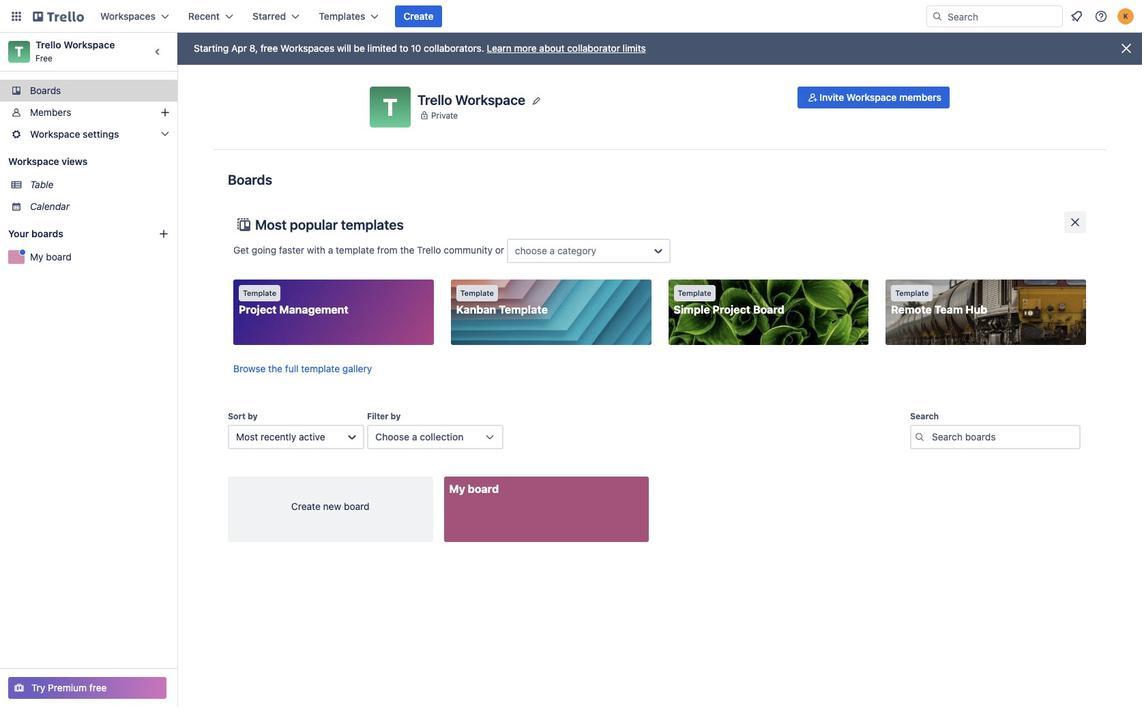 Task type: describe. For each thing, give the bounding box(es) containing it.
Search text field
[[910, 425, 1081, 450]]

management
[[279, 304, 349, 316]]

workspace for trello workspace free
[[64, 39, 115, 51]]

filter
[[367, 412, 389, 422]]

kendallparks02 (kendallparks02) image
[[1118, 8, 1134, 25]]

trello workspace link
[[35, 39, 115, 51]]

to
[[400, 42, 408, 54]]

active
[[299, 431, 325, 443]]

most for most popular templates
[[255, 217, 287, 233]]

filter by
[[367, 412, 401, 422]]

full
[[285, 363, 299, 375]]

1 vertical spatial my board
[[449, 483, 499, 495]]

table
[[30, 179, 54, 190]]

primary element
[[0, 0, 1142, 33]]

back to home image
[[33, 5, 84, 27]]

a for choose a collection
[[412, 431, 417, 443]]

starting apr 8, free workspaces will be limited to 10 collaborators. learn more about collaborator limits
[[194, 42, 646, 54]]

workspace for trello workspace
[[455, 92, 526, 107]]

2 vertical spatial trello
[[417, 244, 441, 256]]

starred
[[253, 10, 286, 22]]

open information menu image
[[1095, 10, 1108, 23]]

free
[[35, 53, 53, 63]]

get
[[233, 244, 249, 256]]

boards
[[31, 228, 63, 240]]

popular
[[290, 217, 338, 233]]

0 notifications image
[[1069, 8, 1085, 25]]

collaborators.
[[424, 42, 484, 54]]

about
[[539, 42, 565, 54]]

table link
[[30, 178, 169, 192]]

be
[[354, 42, 365, 54]]

trello workspace free
[[35, 39, 115, 63]]

add board image
[[158, 229, 169, 240]]

project inside template project management
[[239, 304, 277, 316]]

boards link
[[0, 80, 177, 102]]

sm image
[[806, 91, 820, 104]]

1 vertical spatial my
[[449, 483, 465, 495]]

template for kanban
[[460, 289, 494, 298]]

template for remote
[[896, 289, 929, 298]]

project inside template simple project board
[[713, 304, 751, 316]]

recent button
[[180, 5, 242, 27]]

most popular templates
[[255, 217, 404, 233]]

learn more about collaborator limits link
[[487, 42, 646, 54]]

template for project
[[243, 289, 277, 298]]

trello for trello workspace free
[[35, 39, 61, 51]]

by for filter by
[[391, 412, 401, 422]]

workspace up table
[[8, 156, 59, 167]]

settings
[[83, 128, 119, 140]]

members
[[30, 106, 71, 118]]

templates button
[[311, 5, 387, 27]]

workspace navigation collapse icon image
[[149, 42, 168, 61]]

browse the full template gallery
[[233, 363, 372, 375]]

collaborator
[[567, 42, 620, 54]]

most recently active
[[236, 431, 325, 443]]

apr
[[231, 42, 247, 54]]

template for simple
[[678, 289, 712, 298]]

1 horizontal spatial my board link
[[444, 477, 649, 543]]

community
[[444, 244, 493, 256]]

template simple project board
[[674, 289, 785, 316]]

team
[[935, 304, 963, 316]]

2 vertical spatial board
[[344, 501, 370, 513]]

choose a collection button
[[367, 425, 504, 450]]

remote
[[891, 304, 932, 316]]

new
[[323, 501, 341, 513]]

invite
[[820, 91, 844, 103]]

recently
[[261, 431, 296, 443]]

search
[[910, 412, 939, 422]]

0 vertical spatial the
[[400, 244, 414, 256]]

members link
[[0, 102, 177, 124]]

try premium free button
[[8, 678, 167, 700]]

t button
[[370, 87, 411, 128]]

workspaces inside dropdown button
[[100, 10, 156, 22]]

try
[[31, 682, 45, 694]]

recent
[[188, 10, 220, 22]]

0 vertical spatial template
[[336, 244, 375, 256]]

or
[[495, 244, 504, 256]]

workspace inside popup button
[[30, 128, 80, 140]]

choose a collection
[[375, 431, 464, 443]]

create button
[[395, 5, 442, 27]]

choose
[[375, 431, 410, 443]]

simple
[[674, 304, 710, 316]]

trello workspace
[[418, 92, 526, 107]]

sort by
[[228, 412, 258, 422]]

search image
[[932, 11, 943, 22]]

your boards with 1 items element
[[8, 226, 138, 242]]



Task type: vqa. For each thing, say whether or not it's contained in the screenshot.
Tara Schultz (taraschultz7) icon
no



Task type: locate. For each thing, give the bounding box(es) containing it.
1 vertical spatial workspaces
[[281, 42, 335, 54]]

0 horizontal spatial the
[[268, 363, 283, 375]]

Search field
[[943, 6, 1063, 27]]

trello
[[35, 39, 61, 51], [418, 92, 452, 107], [417, 244, 441, 256]]

trello up private
[[418, 92, 452, 107]]

trello left community
[[417, 244, 441, 256]]

more
[[514, 42, 537, 54]]

board
[[753, 304, 785, 316]]

0 horizontal spatial boards
[[30, 85, 61, 96]]

1 horizontal spatial a
[[412, 431, 417, 443]]

most up the going
[[255, 217, 287, 233]]

1 vertical spatial trello
[[418, 92, 452, 107]]

workspace up private
[[455, 92, 526, 107]]

workspace settings button
[[0, 124, 177, 145]]

0 vertical spatial boards
[[30, 85, 61, 96]]

trello inside trello workspace free
[[35, 39, 61, 51]]

1 vertical spatial template
[[301, 363, 340, 375]]

t inside t link
[[15, 44, 23, 59]]

choose a category
[[515, 245, 597, 257]]

t left "free"
[[15, 44, 23, 59]]

my board link
[[30, 250, 169, 264], [444, 477, 649, 543]]

template down the going
[[243, 289, 277, 298]]

starred button
[[244, 5, 308, 27]]

t for t button on the top
[[383, 93, 398, 121]]

1 horizontal spatial my
[[449, 483, 465, 495]]

t inside t button
[[383, 93, 398, 121]]

my board down boards
[[30, 251, 72, 263]]

1 project from the left
[[239, 304, 277, 316]]

workspace down members
[[30, 128, 80, 140]]

1 vertical spatial board
[[468, 483, 499, 495]]

with
[[307, 244, 325, 256]]

workspace views
[[8, 156, 88, 167]]

10
[[411, 42, 421, 54]]

my board
[[30, 251, 72, 263], [449, 483, 499, 495]]

template project management
[[239, 289, 349, 316]]

going
[[252, 244, 276, 256]]

0 horizontal spatial a
[[328, 244, 333, 256]]

0 vertical spatial my board link
[[30, 250, 169, 264]]

t
[[15, 44, 23, 59], [383, 93, 398, 121]]

workspace
[[64, 39, 115, 51], [847, 91, 897, 103], [455, 92, 526, 107], [30, 128, 80, 140], [8, 156, 59, 167]]

invite workspace members
[[820, 91, 942, 103]]

0 vertical spatial my
[[30, 251, 43, 263]]

0 horizontal spatial create
[[291, 501, 321, 513]]

8,
[[250, 42, 258, 54]]

template right "full"
[[301, 363, 340, 375]]

0 horizontal spatial workspaces
[[100, 10, 156, 22]]

t left private
[[383, 93, 398, 121]]

0 vertical spatial most
[[255, 217, 287, 233]]

2 by from the left
[[391, 412, 401, 422]]

0 horizontal spatial my board
[[30, 251, 72, 263]]

1 horizontal spatial boards
[[228, 172, 272, 188]]

your boards
[[8, 228, 63, 240]]

from
[[377, 244, 398, 256]]

template
[[336, 244, 375, 256], [301, 363, 340, 375]]

workspace settings
[[30, 128, 119, 140]]

0 horizontal spatial my
[[30, 251, 43, 263]]

workspace for invite workspace members
[[847, 91, 897, 103]]

my
[[30, 251, 43, 263], [449, 483, 465, 495]]

0 vertical spatial trello
[[35, 39, 61, 51]]

template remote team hub
[[891, 289, 988, 316]]

my down collection
[[449, 483, 465, 495]]

workspace inside trello workspace free
[[64, 39, 115, 51]]

free right premium
[[89, 682, 107, 694]]

free right 8,
[[261, 42, 278, 54]]

1 horizontal spatial create
[[404, 10, 434, 22]]

create for create
[[404, 10, 434, 22]]

0 horizontal spatial t
[[15, 44, 23, 59]]

a inside choose a collection button
[[412, 431, 417, 443]]

choose
[[515, 245, 547, 257]]

the left "full"
[[268, 363, 283, 375]]

1 vertical spatial the
[[268, 363, 283, 375]]

0 vertical spatial create
[[404, 10, 434, 22]]

get going faster with a template from the trello community or
[[233, 244, 507, 256]]

1 vertical spatial most
[[236, 431, 258, 443]]

create new board
[[291, 501, 370, 513]]

limits
[[623, 42, 646, 54]]

workspaces up workspace navigation collapse icon
[[100, 10, 156, 22]]

1 horizontal spatial t
[[383, 93, 398, 121]]

create up starting apr 8, free workspaces will be limited to 10 collaborators. learn more about collaborator limits
[[404, 10, 434, 22]]

the right from
[[400, 244, 414, 256]]

0 horizontal spatial board
[[46, 251, 72, 263]]

template inside template project management
[[243, 289, 277, 298]]

by right filter
[[391, 412, 401, 422]]

by right "sort"
[[248, 412, 258, 422]]

faster
[[279, 244, 304, 256]]

project
[[239, 304, 277, 316], [713, 304, 751, 316]]

workspace inside button
[[847, 91, 897, 103]]

boards
[[30, 85, 61, 96], [228, 172, 272, 188]]

a for choose a category
[[550, 245, 555, 257]]

1 horizontal spatial my board
[[449, 483, 499, 495]]

limited
[[368, 42, 397, 54]]

0 vertical spatial t
[[15, 44, 23, 59]]

hub
[[966, 304, 988, 316]]

most down sort by
[[236, 431, 258, 443]]

0 horizontal spatial free
[[89, 682, 107, 694]]

members
[[900, 91, 942, 103]]

sort
[[228, 412, 246, 422]]

will
[[337, 42, 351, 54]]

0 vertical spatial board
[[46, 251, 72, 263]]

1 vertical spatial create
[[291, 501, 321, 513]]

2 horizontal spatial board
[[468, 483, 499, 495]]

template
[[243, 289, 277, 298], [460, 289, 494, 298], [678, 289, 712, 298], [896, 289, 929, 298], [499, 304, 548, 316]]

collection
[[420, 431, 464, 443]]

the
[[400, 244, 414, 256], [268, 363, 283, 375]]

project left management
[[239, 304, 277, 316]]

starting
[[194, 42, 229, 54]]

try premium free
[[31, 682, 107, 694]]

by for sort by
[[248, 412, 258, 422]]

project left board
[[713, 304, 751, 316]]

calendar link
[[30, 200, 169, 214]]

invite workspace members button
[[798, 87, 950, 109]]

0 vertical spatial free
[[261, 42, 278, 54]]

kanban
[[456, 304, 496, 316]]

0 horizontal spatial by
[[248, 412, 258, 422]]

learn
[[487, 42, 512, 54]]

1 horizontal spatial workspaces
[[281, 42, 335, 54]]

0 vertical spatial my board
[[30, 251, 72, 263]]

2 project from the left
[[713, 304, 751, 316]]

workspace down the back to home image
[[64, 39, 115, 51]]

calendar
[[30, 201, 70, 212]]

template up kanban
[[460, 289, 494, 298]]

board
[[46, 251, 72, 263], [468, 483, 499, 495], [344, 501, 370, 513]]

1 horizontal spatial project
[[713, 304, 751, 316]]

template kanban template
[[456, 289, 548, 316]]

my board down collection
[[449, 483, 499, 495]]

a
[[328, 244, 333, 256], [550, 245, 555, 257], [412, 431, 417, 443]]

gallery
[[342, 363, 372, 375]]

1 vertical spatial t
[[383, 93, 398, 121]]

0 horizontal spatial project
[[239, 304, 277, 316]]

by
[[248, 412, 258, 422], [391, 412, 401, 422]]

1 horizontal spatial the
[[400, 244, 414, 256]]

category
[[558, 245, 597, 257]]

browse
[[233, 363, 266, 375]]

templates
[[341, 217, 404, 233]]

1 vertical spatial free
[[89, 682, 107, 694]]

premium
[[48, 682, 87, 694]]

trello for trello workspace
[[418, 92, 452, 107]]

template inside template simple project board
[[678, 289, 712, 298]]

free inside button
[[89, 682, 107, 694]]

0 horizontal spatial my board link
[[30, 250, 169, 264]]

1 by from the left
[[248, 412, 258, 422]]

my down your boards on the left top of page
[[30, 251, 43, 263]]

most
[[255, 217, 287, 233], [236, 431, 258, 443]]

views
[[62, 156, 88, 167]]

template up remote
[[896, 289, 929, 298]]

create
[[404, 10, 434, 22], [291, 501, 321, 513]]

1 horizontal spatial board
[[344, 501, 370, 513]]

create inside button
[[404, 10, 434, 22]]

your
[[8, 228, 29, 240]]

1 vertical spatial my board link
[[444, 477, 649, 543]]

templates
[[319, 10, 365, 22]]

template inside the template remote team hub
[[896, 289, 929, 298]]

workspaces left will
[[281, 42, 335, 54]]

1 horizontal spatial by
[[391, 412, 401, 422]]

template up simple
[[678, 289, 712, 298]]

trello up "free"
[[35, 39, 61, 51]]

2 horizontal spatial a
[[550, 245, 555, 257]]

t link
[[8, 41, 30, 63]]

most for most recently active
[[236, 431, 258, 443]]

t for t link
[[15, 44, 23, 59]]

template down templates
[[336, 244, 375, 256]]

0 vertical spatial workspaces
[[100, 10, 156, 22]]

1 vertical spatial boards
[[228, 172, 272, 188]]

workspaces button
[[92, 5, 177, 27]]

browse the full template gallery link
[[233, 363, 372, 375]]

private
[[431, 110, 458, 120]]

1 horizontal spatial free
[[261, 42, 278, 54]]

template right kanban
[[499, 304, 548, 316]]

workspace right invite
[[847, 91, 897, 103]]

create for create new board
[[291, 501, 321, 513]]

create left new
[[291, 501, 321, 513]]



